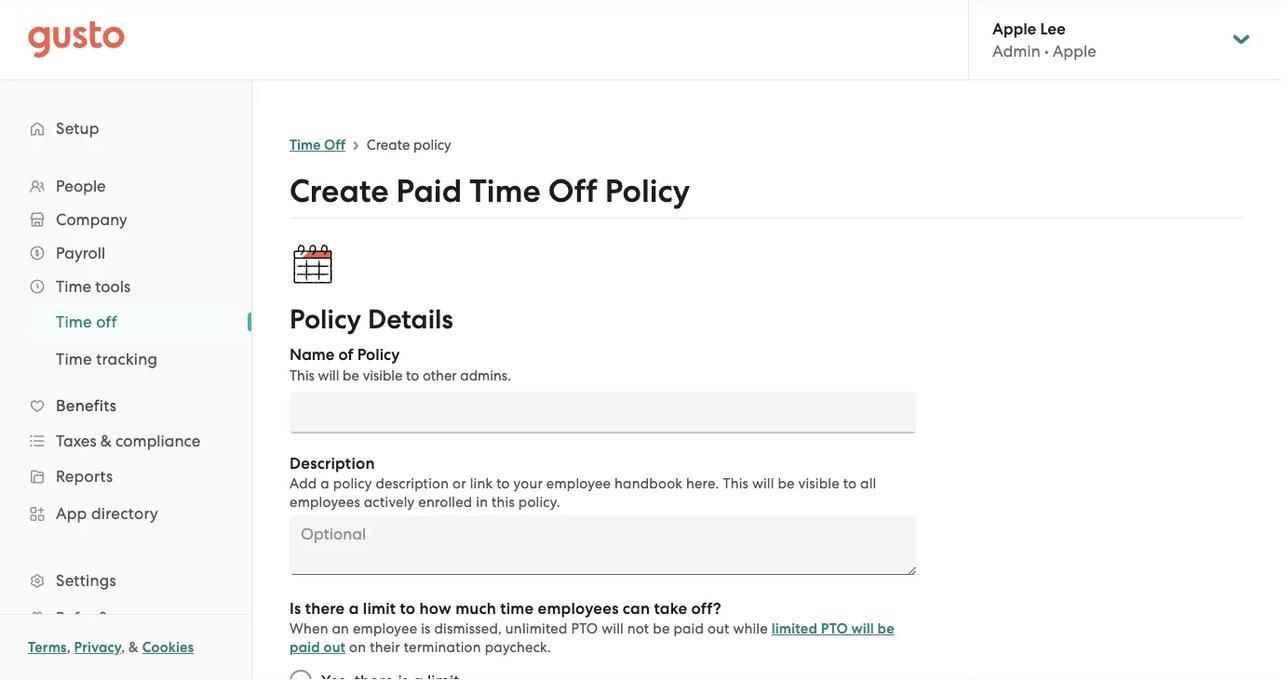 Task type: locate. For each thing, give the bounding box(es) containing it.
reports
[[56, 468, 113, 486]]

other
[[423, 367, 457, 384]]

enrolled
[[419, 495, 473, 511]]

1 vertical spatial a
[[349, 599, 359, 619]]

policy
[[414, 137, 452, 153], [333, 476, 372, 492]]

0 vertical spatial paid
[[674, 621, 704, 638]]

1 horizontal spatial apple
[[1053, 42, 1097, 60]]

out down off?
[[708, 621, 730, 638]]

how
[[420, 599, 452, 619]]

1 pto from the left
[[571, 621, 598, 638]]

apple up admin
[[993, 19, 1037, 38]]

take
[[654, 599, 688, 619]]

employee up policy.
[[547, 476, 611, 492]]

or
[[453, 476, 467, 492]]

0 vertical spatial create
[[367, 137, 410, 153]]

policy.
[[519, 495, 561, 511]]

out inside the limited pto will be paid out
[[324, 640, 346, 657]]

out down an
[[324, 640, 346, 657]]

refer & earn
[[56, 609, 149, 628]]

lee
[[1041, 19, 1066, 38]]

0 horizontal spatial employees
[[290, 495, 360, 511]]

employees down add
[[290, 495, 360, 511]]

can
[[623, 599, 650, 619]]

policy inside description add a policy description or link to your employee handbook here. this will be visible to all employees actively enrolled in this policy.
[[333, 476, 372, 492]]

time tracking link
[[34, 343, 233, 376]]

0 horizontal spatial a
[[321, 476, 330, 492]]

& left earn on the bottom
[[99, 609, 110, 628]]

all
[[861, 476, 877, 492]]

& down earn on the bottom
[[129, 640, 139, 657]]

dismissed,
[[435, 621, 502, 638]]

home image
[[28, 21, 125, 58]]

create up paid
[[367, 137, 410, 153]]

0 vertical spatial policy
[[414, 137, 452, 153]]

payroll button
[[19, 237, 233, 270]]

this
[[492, 495, 515, 511]]

be right limited
[[878, 621, 895, 638]]

policy down description
[[333, 476, 372, 492]]

this
[[290, 367, 315, 384], [723, 476, 749, 492]]

cookies
[[142, 640, 194, 657]]

create
[[367, 137, 410, 153], [290, 173, 389, 211]]

benefits link
[[19, 389, 233, 423]]

be inside name of policy this will be visible to other admins.
[[343, 367, 360, 384]]

pto right limited
[[821, 621, 848, 638]]

people button
[[19, 170, 233, 203]]

will down the name
[[318, 367, 339, 384]]

paid down off?
[[674, 621, 704, 638]]

employees inside description add a policy description or link to your employee handbook here. this will be visible to all employees actively enrolled in this policy.
[[290, 495, 360, 511]]

paid down when
[[290, 640, 320, 657]]

& right taxes
[[100, 432, 112, 451]]

0 horizontal spatial paid
[[290, 640, 320, 657]]

policy up paid
[[414, 137, 452, 153]]

create paid time off policy
[[290, 173, 690, 211]]

much
[[456, 599, 496, 619]]

1 vertical spatial employee
[[353, 621, 418, 638]]

be inside the limited pto will be paid out
[[878, 621, 895, 638]]

0 horizontal spatial ,
[[67, 640, 71, 657]]

& for compliance
[[100, 432, 112, 451]]

list containing time off
[[0, 304, 252, 378]]

1 vertical spatial visible
[[799, 476, 840, 492]]

company
[[56, 211, 127, 229]]

0 horizontal spatial out
[[324, 640, 346, 657]]

1 vertical spatial employees
[[538, 599, 619, 619]]

1 vertical spatial create
[[290, 173, 389, 211]]

is there a limit to how much time employees can take off?
[[290, 599, 722, 619]]

while
[[733, 621, 768, 638]]

1 vertical spatial out
[[324, 640, 346, 657]]

0 vertical spatial out
[[708, 621, 730, 638]]

apple
[[993, 19, 1037, 38], [1053, 42, 1097, 60]]

limited pto will be paid out link
[[290, 621, 895, 657]]

off
[[324, 137, 346, 154], [549, 173, 598, 211]]

add
[[290, 476, 317, 492]]

1 horizontal spatial a
[[349, 599, 359, 619]]

unlimited
[[506, 621, 568, 638]]

paid
[[674, 621, 704, 638], [290, 640, 320, 657]]

out
[[708, 621, 730, 638], [324, 640, 346, 657]]

pto
[[571, 621, 598, 638], [821, 621, 848, 638]]

1 horizontal spatial employees
[[538, 599, 619, 619]]

to left all in the bottom right of the page
[[844, 476, 857, 492]]

1 horizontal spatial visible
[[799, 476, 840, 492]]

pto right unlimited on the bottom left of page
[[571, 621, 598, 638]]

will right here.
[[753, 476, 775, 492]]

a
[[321, 476, 330, 492], [349, 599, 359, 619]]

apple right •
[[1053, 42, 1097, 60]]

0 horizontal spatial visible
[[363, 367, 403, 384]]

time inside dropdown button
[[56, 278, 91, 296]]

0 horizontal spatial apple
[[993, 19, 1037, 38]]

privacy
[[74, 640, 121, 657]]

Yes, there is a limit radio
[[280, 661, 321, 681]]

employees up limited pto will be paid out link
[[538, 599, 619, 619]]

visible left other
[[363, 367, 403, 384]]

, down refer & earn link on the left of the page
[[121, 640, 125, 657]]

1 vertical spatial policy
[[333, 476, 372, 492]]

apple lee admin • apple
[[993, 19, 1097, 60]]

be down of at the bottom of the page
[[343, 367, 360, 384]]

& inside dropdown button
[[100, 432, 112, 451]]

0 vertical spatial off
[[324, 137, 346, 154]]

be
[[343, 367, 360, 384], [778, 476, 795, 492], [653, 621, 670, 638], [878, 621, 895, 638]]

2 vertical spatial policy
[[357, 346, 400, 365]]

employee up their
[[353, 621, 418, 638]]

1 horizontal spatial out
[[708, 621, 730, 638]]

1 horizontal spatial pto
[[821, 621, 848, 638]]

0 horizontal spatial off
[[324, 137, 346, 154]]

admin
[[993, 42, 1041, 60]]

time for time tracking
[[56, 350, 92, 369]]

2 list from the top
[[0, 304, 252, 378]]

details
[[368, 304, 453, 335]]

create down time off
[[290, 173, 389, 211]]

link
[[470, 476, 493, 492]]

a up an
[[349, 599, 359, 619]]

create for create paid time off policy
[[290, 173, 389, 211]]

& for earn
[[99, 609, 110, 628]]

1 horizontal spatial this
[[723, 476, 749, 492]]

visible
[[363, 367, 403, 384], [799, 476, 840, 492]]

to left how
[[400, 599, 416, 619]]

on their termination paycheck.
[[346, 640, 551, 656]]

this inside description add a policy description or link to your employee handbook here. this will be visible to all employees actively enrolled in this policy.
[[723, 476, 749, 492]]

a inside description add a policy description or link to your employee handbook here. this will be visible to all employees actively enrolled in this policy.
[[321, 476, 330, 492]]

time
[[290, 137, 321, 154], [470, 173, 541, 211], [56, 278, 91, 296], [56, 313, 92, 332], [56, 350, 92, 369]]

, left "privacy" link
[[67, 640, 71, 657]]

paycheck.
[[485, 640, 551, 656]]

this right here.
[[723, 476, 749, 492]]

1 , from the left
[[67, 640, 71, 657]]

0 vertical spatial employee
[[547, 476, 611, 492]]

privacy link
[[74, 640, 121, 657]]

0 vertical spatial &
[[100, 432, 112, 451]]

0 horizontal spatial policy
[[333, 476, 372, 492]]

is
[[290, 599, 301, 619]]

compliance
[[116, 432, 201, 451]]

cookies button
[[142, 637, 194, 660]]

to inside name of policy this will be visible to other admins.
[[406, 367, 419, 384]]

0 horizontal spatial pto
[[571, 621, 598, 638]]

0 vertical spatial this
[[290, 367, 315, 384]]

a down description
[[321, 476, 330, 492]]

limited
[[772, 621, 818, 638]]

admins.
[[461, 367, 511, 384]]

to left other
[[406, 367, 419, 384]]

to
[[406, 367, 419, 384], [497, 476, 510, 492], [844, 476, 857, 492], [400, 599, 416, 619]]

&
[[100, 432, 112, 451], [99, 609, 110, 628], [129, 640, 139, 657]]

2 pto from the left
[[821, 621, 848, 638]]

gusto navigation element
[[0, 80, 252, 681]]

1 vertical spatial &
[[99, 609, 110, 628]]

visible left all in the bottom right of the page
[[799, 476, 840, 492]]

0 horizontal spatial this
[[290, 367, 315, 384]]

create policy
[[367, 137, 452, 153]]

0 vertical spatial a
[[321, 476, 330, 492]]

app
[[56, 505, 87, 524]]

in
[[476, 495, 488, 511]]

1 horizontal spatial ,
[[121, 640, 125, 657]]

limit
[[363, 599, 396, 619]]

0 vertical spatial policy
[[605, 173, 690, 211]]

name of policy this will be visible to other admins.
[[290, 346, 511, 384]]

will right limited
[[852, 621, 875, 638]]

1 vertical spatial this
[[723, 476, 749, 492]]

1 horizontal spatial employee
[[547, 476, 611, 492]]

paid
[[396, 173, 462, 211]]

0 vertical spatial apple
[[993, 19, 1037, 38]]

0 vertical spatial visible
[[363, 367, 403, 384]]

terms link
[[28, 640, 67, 657]]

1 list from the top
[[0, 170, 252, 681]]

pto inside the limited pto will be paid out
[[821, 621, 848, 638]]

1 vertical spatial paid
[[290, 640, 320, 657]]

be left all in the bottom right of the page
[[778, 476, 795, 492]]

0 vertical spatial employees
[[290, 495, 360, 511]]

list
[[0, 170, 252, 681], [0, 304, 252, 378]]

time off
[[290, 137, 346, 154]]

this down the name
[[290, 367, 315, 384]]

1 horizontal spatial policy
[[414, 137, 452, 153]]

description
[[376, 476, 449, 492]]

employees
[[290, 495, 360, 511], [538, 599, 619, 619]]

1 vertical spatial off
[[549, 173, 598, 211]]

will inside description add a policy description or link to your employee handbook here. this will be visible to all employees actively enrolled in this policy.
[[753, 476, 775, 492]]

this inside name of policy this will be visible to other admins.
[[290, 367, 315, 384]]



Task type: describe. For each thing, give the bounding box(es) containing it.
Name of Policy text field
[[290, 393, 917, 434]]

is
[[421, 621, 431, 638]]

taxes
[[56, 432, 97, 451]]

be inside description add a policy description or link to your employee handbook here. this will be visible to all employees actively enrolled in this policy.
[[778, 476, 795, 492]]

on
[[349, 640, 366, 656]]

time tracking
[[56, 350, 158, 369]]

create for create policy
[[367, 137, 410, 153]]

tools
[[95, 278, 131, 296]]

setup link
[[19, 112, 233, 145]]

limited pto will be paid out
[[290, 621, 895, 657]]

tracking
[[96, 350, 158, 369]]

reports link
[[19, 460, 233, 494]]

terms , privacy , & cookies
[[28, 640, 194, 657]]

off
[[96, 313, 117, 332]]

app directory link
[[19, 497, 233, 531]]

description
[[290, 454, 375, 473]]

to up this
[[497, 476, 510, 492]]

time for time off
[[290, 137, 321, 154]]

app directory
[[56, 505, 158, 524]]

settings link
[[19, 565, 233, 598]]

off?
[[692, 599, 722, 619]]

settings
[[56, 572, 116, 591]]

paid inside the limited pto will be paid out
[[290, 640, 320, 657]]

when
[[290, 621, 329, 638]]

actively
[[364, 495, 415, 511]]

will inside name of policy this will be visible to other admins.
[[318, 367, 339, 384]]

policy inside name of policy this will be visible to other admins.
[[357, 346, 400, 365]]

Description text field
[[290, 516, 917, 576]]

will inside the limited pto will be paid out
[[852, 621, 875, 638]]

employee inside description add a policy description or link to your employee handbook here. this will be visible to all employees actively enrolled in this policy.
[[547, 476, 611, 492]]

policy details
[[290, 304, 453, 335]]

•
[[1045, 42, 1049, 60]]

1 vertical spatial apple
[[1053, 42, 1097, 60]]

handbook
[[615, 476, 683, 492]]

your
[[514, 476, 543, 492]]

be down take
[[653, 621, 670, 638]]

refer & earn link
[[19, 602, 233, 635]]

time off link
[[290, 137, 346, 154]]

people
[[56, 177, 106, 196]]

there
[[305, 599, 345, 619]]

visible inside description add a policy description or link to your employee handbook here. this will be visible to all employees actively enrolled in this policy.
[[799, 476, 840, 492]]

not
[[628, 621, 650, 638]]

name
[[290, 346, 335, 365]]

0 horizontal spatial employee
[[353, 621, 418, 638]]

description add a policy description or link to your employee handbook here. this will be visible to all employees actively enrolled in this policy.
[[290, 454, 877, 511]]

time tools
[[56, 278, 131, 296]]

will left not
[[602, 621, 624, 638]]

terms
[[28, 640, 67, 657]]

visible inside name of policy this will be visible to other admins.
[[363, 367, 403, 384]]

payroll
[[56, 244, 105, 263]]

taxes & compliance
[[56, 432, 201, 451]]

earn
[[114, 609, 149, 628]]

here.
[[687, 476, 720, 492]]

2 vertical spatial &
[[129, 640, 139, 657]]

time off
[[56, 313, 117, 332]]

1 horizontal spatial paid
[[674, 621, 704, 638]]

taxes & compliance button
[[19, 425, 233, 458]]

1 horizontal spatial off
[[549, 173, 598, 211]]

time
[[500, 599, 534, 619]]

company button
[[19, 203, 233, 237]]

a for add
[[321, 476, 330, 492]]

when an employee is dismissed, unlimited pto will not be paid out while
[[290, 621, 768, 638]]

directory
[[91, 505, 158, 524]]

time for time tools
[[56, 278, 91, 296]]

termination
[[404, 640, 481, 656]]

1 vertical spatial policy
[[290, 304, 362, 335]]

time for time off
[[56, 313, 92, 332]]

their
[[370, 640, 400, 656]]

benefits
[[56, 397, 117, 415]]

setup
[[56, 119, 99, 138]]

a for there
[[349, 599, 359, 619]]

2 , from the left
[[121, 640, 125, 657]]

time tools button
[[19, 270, 233, 304]]

an
[[332, 621, 349, 638]]

refer
[[56, 609, 94, 628]]

list containing people
[[0, 170, 252, 681]]

time off link
[[34, 306, 233, 339]]

of
[[339, 346, 354, 365]]



Task type: vqa. For each thing, say whether or not it's contained in the screenshot.
Of at the left
yes



